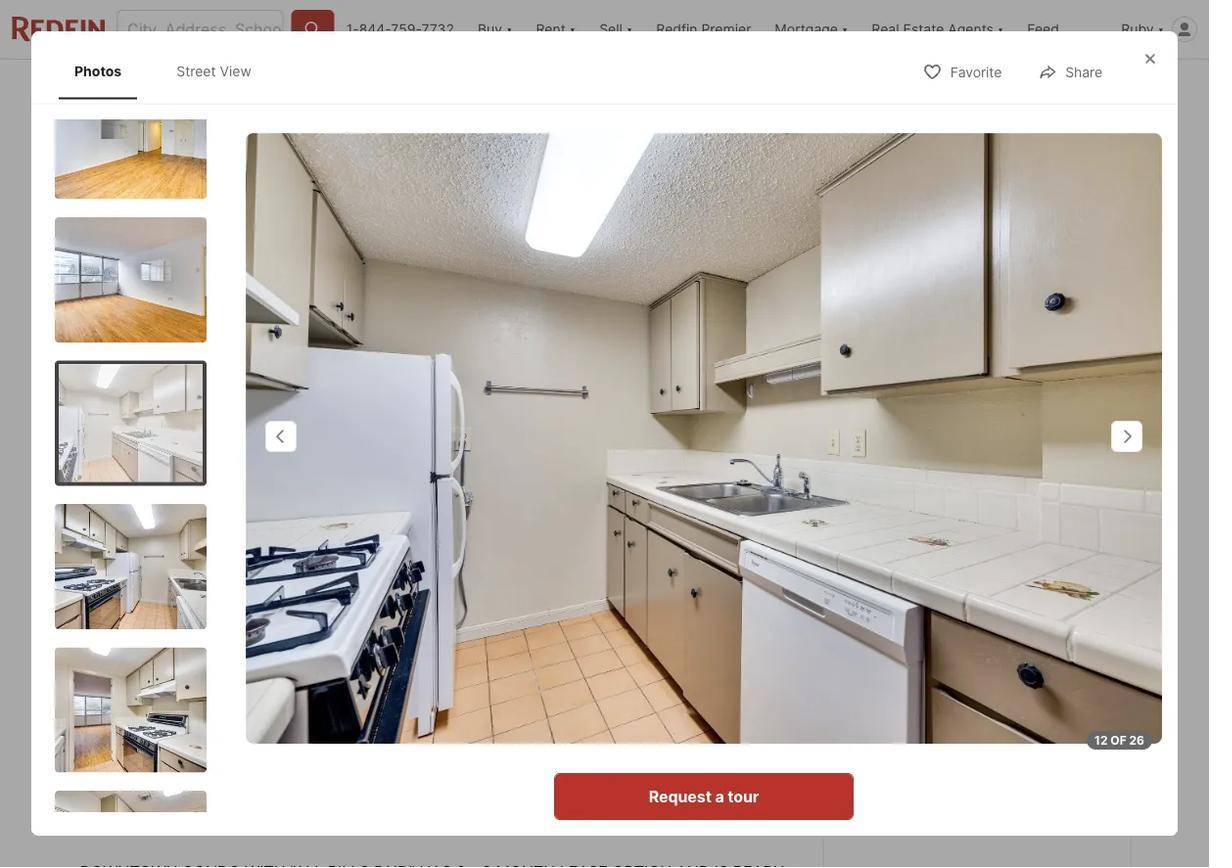 Task type: vqa. For each thing, say whether or not it's contained in the screenshot.
agents at the top of the page
no



Task type: describe. For each thing, give the bounding box(es) containing it.
favorite
[[950, 64, 1002, 81]]

1 , from the left
[[258, 574, 263, 593]]

1800 lavaca st unit 214 , austin , tx 78701
[[80, 574, 391, 593]]

a for request a tour button to the top
[[988, 700, 997, 719]]

(512) 748-4002 link
[[847, 804, 1107, 851]]

baths
[[330, 641, 372, 660]]

share inside request a tour dialog
[[1066, 64, 1102, 81]]

214 for 1800 lavaca st unit 214 , austin , tx 78701
[[232, 574, 258, 593]]

/mo
[[155, 611, 198, 638]]

search link
[[99, 75, 186, 99]]

of
[[1111, 733, 1127, 748]]

1 horizontal spatial 214
[[377, 807, 417, 834]]

feed button
[[1016, 0, 1110, 59]]

st for 1800 lavaca st unit 214
[[1055, 607, 1075, 631]]

out
[[984, 78, 1007, 94]]

1 horizontal spatial lavaca
[[215, 807, 292, 834]]

1800 lavaca st unit 214 image
[[246, 133, 1162, 744]]

3 tab from the left
[[481, 64, 572, 111]]

a/c
[[92, 709, 112, 723]]

street view for the street view button
[[140, 504, 217, 521]]

759-
[[391, 21, 422, 38]]

overview tab
[[205, 64, 308, 111]]

favorite button
[[906, 51, 1019, 91]]

(512)
[[930, 818, 970, 837]]

tab list containing search
[[80, 60, 744, 111]]

(512) 748-4002
[[930, 818, 1052, 837]]

(512) 748-4002 button
[[847, 804, 1107, 851]]

1 for 1 beds
[[245, 611, 256, 638]]

748-
[[974, 818, 1010, 837]]

1-844-759-7732
[[346, 21, 454, 38]]

City, Address, School, Agent, ZIP search field
[[117, 10, 284, 49]]

2 vertical spatial unit
[[326, 807, 372, 834]]

overview
[[225, 79, 289, 95]]

1800 for 1800 lavaca st unit 214
[[929, 607, 978, 631]]

beds
[[245, 641, 283, 660]]

request a tour for request a tour button to the bottom
[[649, 787, 759, 806]]

0 vertical spatial request a tour button
[[847, 686, 1107, 733]]

submit search image
[[303, 20, 323, 39]]

street for the street view button
[[140, 504, 180, 521]]

photos tab
[[59, 47, 137, 95]]

st for 1800 lavaca st unit 214 , austin , tx 78701
[[177, 574, 193, 593]]

26 inside button
[[1030, 504, 1048, 521]]

1 horizontal spatial 1800
[[153, 807, 210, 834]]

1800 for 1800 lavaca st unit 214 , austin , tx 78701
[[80, 574, 116, 593]]

1 baths
[[330, 611, 372, 660]]

26 photos button
[[986, 493, 1114, 533]]

photos
[[1051, 504, 1097, 521]]

sq
[[419, 641, 439, 660]]

austin
[[267, 574, 313, 593]]

1 vertical spatial request a tour button
[[554, 774, 854, 821]]

premier
[[702, 21, 751, 38]]

contact
[[847, 607, 929, 631]]

78701
[[346, 574, 391, 593]]

price
[[80, 641, 117, 660]]

view for tab list containing photos
[[220, 63, 252, 79]]

1-
[[346, 21, 359, 38]]



Task type: locate. For each thing, give the bounding box(es) containing it.
26
[[1030, 504, 1048, 521], [1129, 733, 1145, 748]]

2 horizontal spatial 1800
[[929, 607, 978, 631]]

1 horizontal spatial st
[[298, 807, 321, 834]]

street view up 1800 lavaca st unit 214 , austin , tx 78701
[[140, 504, 217, 521]]

1 vertical spatial request
[[649, 787, 712, 806]]

view inside button
[[183, 504, 217, 521]]

,
[[258, 574, 263, 593], [313, 574, 317, 593]]

214
[[232, 574, 258, 593], [891, 636, 927, 660], [377, 807, 417, 834]]

1 up the beds
[[245, 611, 256, 638]]

1-844-759-7732 link
[[346, 21, 454, 38]]

2 , from the left
[[313, 574, 317, 593]]

view down the city, address, school, agent, zip search field
[[220, 63, 252, 79]]

x-out
[[970, 78, 1007, 94]]

0 horizontal spatial ,
[[258, 574, 263, 593]]

unit
[[197, 574, 228, 593], [847, 636, 887, 660], [326, 807, 372, 834]]

tour inside dialog
[[728, 787, 759, 806]]

0 horizontal spatial 1
[[245, 611, 256, 638]]

1 beds
[[245, 611, 283, 660]]

1 inside 1 baths
[[330, 611, 341, 638]]

0 vertical spatial street
[[176, 63, 216, 79]]

street view down the city, address, school, agent, zip search field
[[176, 63, 252, 79]]

about 1800 lavaca st unit 214
[[80, 807, 417, 834]]

0 vertical spatial request
[[922, 700, 985, 719]]

0 vertical spatial view
[[220, 63, 252, 79]]

unit for 1800 lavaca st unit 214
[[847, 636, 887, 660]]

1 horizontal spatial request a tour
[[922, 700, 1032, 719]]

street view inside tab
[[176, 63, 252, 79]]

street view inside button
[[140, 504, 217, 521]]

1 horizontal spatial request
[[922, 700, 985, 719]]

tab
[[308, 64, 378, 111], [378, 64, 481, 111], [481, 64, 572, 111], [572, 64, 729, 111]]

0 vertical spatial request a tour
[[922, 700, 1032, 719]]

feed
[[1027, 21, 1059, 38]]

26 photos
[[1030, 504, 1097, 521]]

2 tab from the left
[[378, 64, 481, 111]]

1 vertical spatial request a tour
[[649, 787, 759, 806]]

request inside request a tour dialog
[[649, 787, 712, 806]]

a inside dialog
[[715, 787, 724, 806]]

tx
[[322, 574, 342, 593]]

, left tx
[[313, 574, 317, 593]]

1 1 from the left
[[245, 611, 256, 638]]

redfin premier button
[[645, 0, 763, 59]]

0 horizontal spatial a
[[715, 787, 724, 806]]

street view button
[[95, 493, 233, 533]]

share button down feed
[[1021, 51, 1119, 91]]

0 vertical spatial 214
[[232, 574, 258, 593]]

1 horizontal spatial tour
[[1001, 700, 1032, 719]]

1 vertical spatial 214
[[891, 636, 927, 660]]

lavaca for 1800 lavaca st unit 214
[[983, 607, 1050, 631]]

a
[[988, 700, 997, 719], [715, 787, 724, 806]]

tab list containing photos
[[55, 43, 287, 99]]

share button down feed "button"
[[1032, 65, 1129, 105]]

1 horizontal spatial 26
[[1129, 733, 1145, 748]]

tour
[[1001, 700, 1032, 719], [728, 787, 759, 806]]

x-out button
[[926, 65, 1024, 105]]

0 horizontal spatial lavaca
[[121, 574, 173, 593]]

608 sq ft
[[419, 611, 464, 660]]

12
[[1095, 733, 1108, 748]]

request a tour for request a tour button to the top
[[922, 700, 1032, 719]]

1 vertical spatial st
[[1055, 607, 1075, 631]]

st inside 1800 lavaca st unit 214
[[1055, 607, 1075, 631]]

4 tab from the left
[[572, 64, 729, 111]]

2 horizontal spatial unit
[[847, 636, 887, 660]]

1800
[[80, 574, 116, 593], [929, 607, 978, 631], [153, 807, 210, 834]]

a for request a tour button to the bottom
[[715, 787, 724, 806]]

0 horizontal spatial unit
[[197, 574, 228, 593]]

request a tour dialog
[[31, 31, 1178, 868]]

0 horizontal spatial 26
[[1030, 504, 1048, 521]]

about
[[80, 807, 148, 834]]

tab list inside request a tour dialog
[[55, 43, 287, 99]]

share
[[1066, 64, 1102, 81], [1076, 78, 1113, 94]]

street view for tab list containing photos
[[176, 63, 252, 79]]

2 horizontal spatial lavaca
[[983, 607, 1050, 631]]

ft
[[443, 641, 458, 660]]

2 vertical spatial 1800
[[153, 807, 210, 834]]

1 tab from the left
[[308, 64, 378, 111]]

tab list
[[55, 43, 287, 99], [80, 60, 744, 111]]

2 horizontal spatial st
[[1055, 607, 1075, 631]]

request a tour inside dialog
[[649, 787, 759, 806]]

214 inside 1800 lavaca st unit 214
[[891, 636, 927, 660]]

608
[[419, 611, 464, 638]]

4002
[[1010, 818, 1052, 837]]

2 vertical spatial 214
[[377, 807, 417, 834]]

0 vertical spatial unit
[[197, 574, 228, 593]]

1 horizontal spatial a
[[988, 700, 997, 719]]

1 vertical spatial tour
[[728, 787, 759, 806]]

0 horizontal spatial tour
[[728, 787, 759, 806]]

1 for 1 baths
[[330, 611, 341, 638]]

lavaca
[[121, 574, 173, 593], [983, 607, 1050, 631], [215, 807, 292, 834]]

0 vertical spatial lavaca
[[121, 574, 173, 593]]

0 horizontal spatial request
[[649, 787, 712, 806]]

view inside tab
[[220, 63, 252, 79]]

request for request a tour button to the bottom
[[649, 787, 712, 806]]

1 vertical spatial a
[[715, 787, 724, 806]]

2 1 from the left
[[330, 611, 341, 638]]

street view tab
[[161, 47, 267, 95]]

0 vertical spatial a
[[988, 700, 997, 719]]

26 right of
[[1129, 733, 1145, 748]]

request a tour
[[922, 700, 1032, 719], [649, 787, 759, 806]]

street inside button
[[140, 504, 180, 521]]

0 horizontal spatial st
[[177, 574, 193, 593]]

0 vertical spatial street view
[[176, 63, 252, 79]]

1 vertical spatial unit
[[847, 636, 887, 660]]

, left austin
[[258, 574, 263, 593]]

view up 1800 lavaca st unit 214 , austin , tx 78701
[[183, 504, 217, 521]]

1 horizontal spatial 1
[[330, 611, 341, 638]]

st
[[177, 574, 193, 593], [1055, 607, 1075, 631], [298, 807, 321, 834]]

redfin premier
[[656, 21, 751, 38]]

0 vertical spatial st
[[177, 574, 193, 593]]

1800 inside 1800 lavaca st unit 214
[[929, 607, 978, 631]]

request for request a tour button to the top
[[922, 700, 985, 719]]

2 vertical spatial lavaca
[[215, 807, 292, 834]]

1 up the baths
[[330, 611, 341, 638]]

0 horizontal spatial 214
[[232, 574, 258, 593]]

0 vertical spatial 26
[[1030, 504, 1048, 521]]

0 vertical spatial tour
[[1001, 700, 1032, 719]]

dishwasher
[[140, 709, 204, 723]]

0 horizontal spatial view
[[183, 504, 217, 521]]

1 horizontal spatial ,
[[313, 574, 317, 593]]

2 vertical spatial st
[[298, 807, 321, 834]]

lavaca for 1800 lavaca st unit 214 , austin , tx 78701
[[121, 574, 173, 593]]

search
[[139, 79, 186, 95]]

1 horizontal spatial unit
[[326, 807, 372, 834]]

$1,395
[[80, 611, 155, 638]]

x-
[[970, 78, 984, 94]]

view
[[220, 63, 252, 79], [183, 504, 217, 521]]

image image
[[55, 74, 207, 200], [80, 115, 815, 548], [823, 115, 1129, 328], [55, 218, 207, 343], [823, 335, 1129, 548], [59, 365, 203, 483], [55, 505, 207, 630], [55, 648, 207, 774]]

844-
[[359, 21, 391, 38]]

1 vertical spatial street view
[[140, 504, 217, 521]]

1 vertical spatial view
[[183, 504, 217, 521]]

lavaca inside 1800 lavaca st unit 214
[[983, 607, 1050, 631]]

request a tour button
[[847, 686, 1107, 733], [554, 774, 854, 821]]

0 vertical spatial 1800
[[80, 574, 116, 593]]

map entry image
[[694, 573, 792, 671]]

street for tab list containing photos
[[176, 63, 216, 79]]

unit for 1800 lavaca st unit 214 , austin , tx 78701
[[197, 574, 228, 593]]

view for the street view button
[[183, 504, 217, 521]]

12 of 26
[[1095, 733, 1145, 748]]

photos
[[74, 63, 122, 79]]

1 vertical spatial street
[[140, 504, 180, 521]]

0 horizontal spatial request a tour
[[649, 787, 759, 806]]

1
[[245, 611, 256, 638], [330, 611, 341, 638]]

214 for 1800 lavaca st unit 214
[[891, 636, 927, 660]]

street
[[176, 63, 216, 79], [140, 504, 180, 521]]

1 horizontal spatial view
[[220, 63, 252, 79]]

1 vertical spatial 1800
[[929, 607, 978, 631]]

26 left photos
[[1030, 504, 1048, 521]]

$1,395 /mo price
[[80, 611, 198, 660]]

0 horizontal spatial 1800
[[80, 574, 116, 593]]

request
[[922, 700, 985, 719], [649, 787, 712, 806]]

7732
[[422, 21, 454, 38]]

26 inside request a tour dialog
[[1129, 733, 1145, 748]]

1 vertical spatial lavaca
[[983, 607, 1050, 631]]

1 inside 1 beds
[[245, 611, 256, 638]]

street inside tab
[[176, 63, 216, 79]]

1 vertical spatial 26
[[1129, 733, 1145, 748]]

1800 lavaca st unit 214
[[847, 607, 1075, 660]]

2 horizontal spatial 214
[[891, 636, 927, 660]]

unit inside 1800 lavaca st unit 214
[[847, 636, 887, 660]]

share button
[[1021, 51, 1119, 91], [1032, 65, 1129, 105]]

redfin
[[656, 21, 698, 38]]

street view
[[176, 63, 252, 79], [140, 504, 217, 521]]



